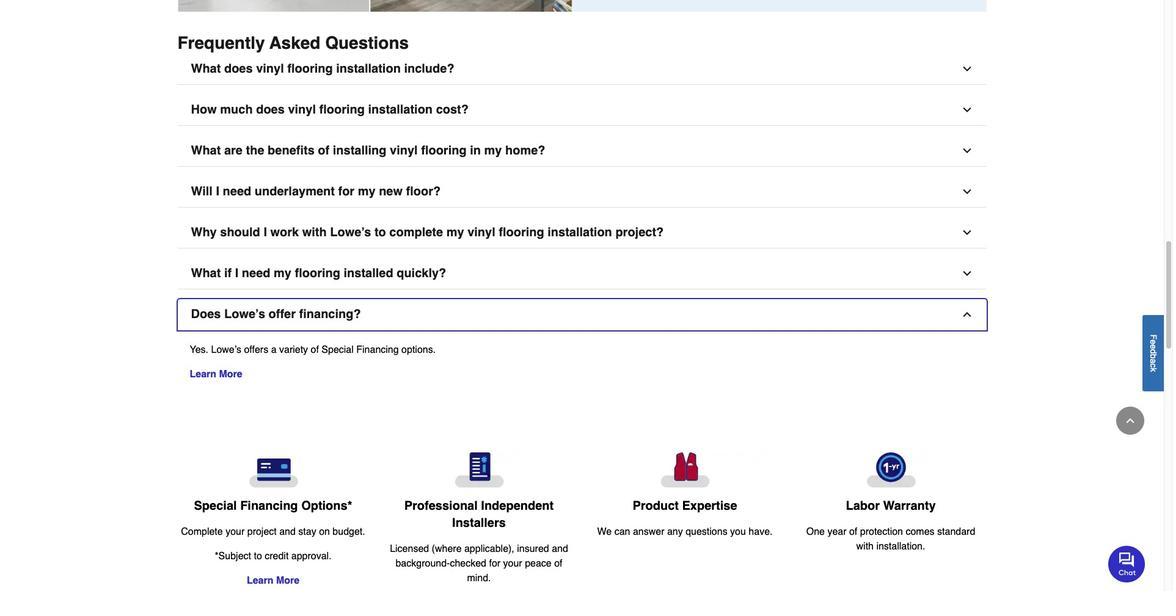 Task type: locate. For each thing, give the bounding box(es) containing it.
learn more for the right learn more link
[[247, 576, 299, 587]]

and left 'stay'
[[279, 527, 296, 538]]

need inside what if i need my flooring installed quickly? button
[[242, 266, 270, 280]]

we
[[597, 527, 612, 538]]

lowe's right yes.
[[211, 344, 241, 355]]

1 vertical spatial need
[[242, 266, 270, 280]]

1 chevron down image from the top
[[961, 145, 973, 157]]

will i need underlayment for my new floor?
[[191, 184, 441, 198]]

and right insured
[[552, 544, 568, 555]]

installation down include?
[[368, 102, 433, 117]]

e up b
[[1149, 344, 1159, 349]]

special up 'complete'
[[194, 499, 237, 513]]

a
[[271, 344, 277, 355], [1149, 359, 1159, 363]]

installation inside button
[[548, 225, 612, 239]]

why
[[191, 225, 217, 239]]

0 vertical spatial does
[[224, 62, 253, 76]]

1 vertical spatial what
[[191, 143, 221, 157]]

chevron down image inside what if i need my flooring installed quickly? button
[[961, 267, 973, 280]]

0 vertical spatial a
[[271, 344, 277, 355]]

a blue 1-year labor warranty icon. image
[[798, 453, 984, 488]]

need right if at the left top of the page
[[242, 266, 270, 280]]

learn more link
[[190, 369, 242, 380], [247, 576, 299, 587]]

1 vertical spatial learn more link
[[247, 576, 299, 587]]

chevron down image for what if i need my flooring installed quickly?
[[961, 267, 973, 280]]

chevron down image inside what are the benefits of installing vinyl flooring in my home? button
[[961, 145, 973, 157]]

lowe's for financing?
[[224, 307, 265, 321]]

a lowe's red vest icon. image
[[592, 453, 778, 488]]

need right will
[[223, 184, 251, 198]]

special
[[322, 344, 354, 355], [194, 499, 237, 513]]

1 horizontal spatial learn more
[[247, 576, 299, 587]]

your inside licensed (where applicable), insured and background-checked for your peace of mind.
[[503, 558, 522, 569]]

of
[[318, 143, 329, 157], [311, 344, 319, 355], [849, 527, 858, 538], [554, 558, 563, 569]]

vinyl
[[256, 62, 284, 76], [288, 102, 316, 117], [390, 143, 418, 157], [468, 225, 495, 239]]

chevron down image for cost?
[[961, 104, 973, 116]]

i left work
[[264, 225, 267, 239]]

offer
[[269, 307, 296, 321]]

chevron up image
[[961, 308, 973, 321], [1124, 415, 1137, 427]]

0 vertical spatial chevron down image
[[961, 145, 973, 157]]

project
[[247, 527, 277, 538]]

0 vertical spatial learn
[[190, 369, 216, 380]]

my right complete
[[446, 225, 464, 239]]

with
[[302, 225, 327, 239], [856, 541, 874, 552]]

how much does vinyl flooring installation cost?
[[191, 102, 469, 117]]

1 horizontal spatial learn
[[247, 576, 273, 587]]

offers
[[244, 344, 268, 355]]

to left credit on the left of page
[[254, 551, 262, 562]]

1 vertical spatial financing
[[240, 499, 298, 513]]

chevron down image inside how much does vinyl flooring installation cost? button
[[961, 104, 973, 116]]

installing
[[333, 143, 387, 157]]

installation
[[336, 62, 401, 76], [368, 102, 433, 117], [548, 225, 612, 239]]

1 vertical spatial lowe's
[[224, 307, 265, 321]]

1 vertical spatial learn more
[[247, 576, 299, 587]]

and inside licensed (where applicable), insured and background-checked for your peace of mind.
[[552, 544, 568, 555]]

for
[[338, 184, 355, 198], [489, 558, 501, 569]]

1 vertical spatial chevron down image
[[961, 186, 973, 198]]

i inside button
[[264, 225, 267, 239]]

0 horizontal spatial financing
[[240, 499, 298, 513]]

vinyl inside button
[[468, 225, 495, 239]]

flooring
[[287, 62, 333, 76], [319, 102, 365, 117], [421, 143, 467, 157], [499, 225, 544, 239], [295, 266, 340, 280]]

1 vertical spatial a
[[1149, 359, 1159, 363]]

frequently
[[178, 33, 265, 52]]

learn more link down yes.
[[190, 369, 242, 380]]

1 horizontal spatial special
[[322, 344, 354, 355]]

stay
[[298, 527, 316, 538]]

financing
[[356, 344, 399, 355], [240, 499, 298, 513]]

chevron down image
[[961, 63, 973, 75], [961, 104, 973, 116], [961, 226, 973, 239]]

learn
[[190, 369, 216, 380], [247, 576, 273, 587]]

1 what from the top
[[191, 62, 221, 76]]

1 horizontal spatial chevron up image
[[1124, 415, 1137, 427]]

2 vertical spatial chevron down image
[[961, 267, 973, 280]]

your down insured
[[503, 558, 522, 569]]

0 vertical spatial need
[[223, 184, 251, 198]]

my
[[484, 143, 502, 157], [358, 184, 376, 198], [446, 225, 464, 239], [274, 266, 291, 280]]

financing left options. at left
[[356, 344, 399, 355]]

my inside button
[[446, 225, 464, 239]]

chevron down image inside what does vinyl flooring installation include? button
[[961, 63, 973, 75]]

0 horizontal spatial learn
[[190, 369, 216, 380]]

for down applicable),
[[489, 558, 501, 569]]

learn down the *subject to credit approval.
[[247, 576, 273, 587]]

1 chevron down image from the top
[[961, 63, 973, 75]]

a inside button
[[1149, 359, 1159, 363]]

protection
[[860, 527, 903, 538]]

work
[[270, 225, 299, 239]]

0 vertical spatial i
[[216, 184, 219, 198]]

lowe's inside button
[[330, 225, 371, 239]]

2 what from the top
[[191, 143, 221, 157]]

financing?
[[299, 307, 361, 321]]

1 horizontal spatial your
[[503, 558, 522, 569]]

need
[[223, 184, 251, 198], [242, 266, 270, 280]]

i
[[216, 184, 219, 198], [264, 225, 267, 239], [235, 266, 238, 280]]

2 vertical spatial what
[[191, 266, 221, 280]]

credit
[[265, 551, 289, 562]]

0 vertical spatial more
[[219, 369, 242, 380]]

for down installing
[[338, 184, 355, 198]]

1 vertical spatial special
[[194, 499, 237, 513]]

of inside one year of protection comes standard with installation.
[[849, 527, 858, 538]]

does down the frequently
[[224, 62, 253, 76]]

installation down will i need underlayment for my new floor? button
[[548, 225, 612, 239]]

what for what does vinyl flooring installation include?
[[191, 62, 221, 76]]

1 vertical spatial chevron up image
[[1124, 415, 1137, 427]]

3 chevron down image from the top
[[961, 226, 973, 239]]

1 horizontal spatial does
[[256, 102, 285, 117]]

learn more down the *subject to credit approval.
[[247, 576, 299, 587]]

2 e from the top
[[1149, 344, 1159, 349]]

3 chevron down image from the top
[[961, 267, 973, 280]]

learn for the right learn more link
[[247, 576, 273, 587]]

f
[[1149, 334, 1159, 340]]

lowe's inside button
[[224, 307, 265, 321]]

can
[[615, 527, 630, 538]]

1 vertical spatial more
[[276, 576, 299, 587]]

learn more for the leftmost learn more link
[[190, 369, 242, 380]]

of right benefits
[[318, 143, 329, 157]]

what down the frequently
[[191, 62, 221, 76]]

options.
[[402, 344, 436, 355]]

of right year
[[849, 527, 858, 538]]

0 vertical spatial and
[[279, 527, 296, 538]]

2 vertical spatial i
[[235, 266, 238, 280]]

1 horizontal spatial for
[[489, 558, 501, 569]]

what left are
[[191, 143, 221, 157]]

1 vertical spatial to
[[254, 551, 262, 562]]

0 horizontal spatial learn more
[[190, 369, 242, 380]]

0 horizontal spatial for
[[338, 184, 355, 198]]

2 vertical spatial installation
[[548, 225, 612, 239]]

1 horizontal spatial a
[[1149, 359, 1159, 363]]

0 horizontal spatial with
[[302, 225, 327, 239]]

frequently asked questions
[[178, 33, 409, 52]]

of right variety
[[311, 344, 319, 355]]

product expertise
[[633, 499, 737, 513]]

1 horizontal spatial i
[[235, 266, 238, 280]]

installation down questions
[[336, 62, 401, 76]]

k
[[1149, 368, 1159, 372]]

lowe's left offer
[[224, 307, 265, 321]]

does right the much
[[256, 102, 285, 117]]

0 vertical spatial chevron up image
[[961, 308, 973, 321]]

learn more down yes.
[[190, 369, 242, 380]]

complete your project and stay on budget.
[[181, 527, 365, 538]]

questions
[[325, 33, 409, 52]]

what
[[191, 62, 221, 76], [191, 143, 221, 157], [191, 266, 221, 280]]

chevron down image inside why should i work with lowe's to complete my vinyl flooring installation project? button
[[961, 226, 973, 239]]

learn down yes.
[[190, 369, 216, 380]]

2 chevron down image from the top
[[961, 104, 973, 116]]

flooring inside button
[[499, 225, 544, 239]]

*subject
[[215, 551, 251, 562]]

0 vertical spatial for
[[338, 184, 355, 198]]

*subject to credit approval.
[[215, 551, 332, 562]]

0 vertical spatial to
[[375, 225, 386, 239]]

learn for the leftmost learn more link
[[190, 369, 216, 380]]

chevron down image for will i need underlayment for my new floor?
[[961, 186, 973, 198]]

of inside button
[[318, 143, 329, 157]]

(where
[[432, 544, 462, 555]]

i right if at the left top of the page
[[235, 266, 238, 280]]

1 horizontal spatial and
[[552, 544, 568, 555]]

2 horizontal spatial i
[[264, 225, 267, 239]]

with right work
[[302, 225, 327, 239]]

1 horizontal spatial to
[[375, 225, 386, 239]]

1 vertical spatial learn
[[247, 576, 273, 587]]

a up k
[[1149, 359, 1159, 363]]

0 horizontal spatial does
[[224, 62, 253, 76]]

2 vertical spatial lowe's
[[211, 344, 241, 355]]

a right offers at left bottom
[[271, 344, 277, 355]]

warranty
[[883, 499, 936, 513]]

1 vertical spatial your
[[503, 558, 522, 569]]

chevron up image inside scroll to top element
[[1124, 415, 1137, 427]]

more
[[219, 369, 242, 380], [276, 576, 299, 587]]

2 chevron down image from the top
[[961, 186, 973, 198]]

to
[[375, 225, 386, 239], [254, 551, 262, 562]]

your
[[226, 527, 245, 538], [503, 558, 522, 569]]

with inside one year of protection comes standard with installation.
[[856, 541, 874, 552]]

0 horizontal spatial more
[[219, 369, 242, 380]]

i right will
[[216, 184, 219, 198]]

of right the 'peace' in the left bottom of the page
[[554, 558, 563, 569]]

i for if
[[235, 266, 238, 280]]

1 vertical spatial for
[[489, 558, 501, 569]]

peace
[[525, 558, 552, 569]]

0 horizontal spatial your
[[226, 527, 245, 538]]

one year of protection comes standard with installation.
[[806, 527, 975, 552]]

cost?
[[436, 102, 469, 117]]

0 vertical spatial with
[[302, 225, 327, 239]]

0 vertical spatial lowe's
[[330, 225, 371, 239]]

licensed (where applicable), insured and background-checked for your peace of mind.
[[390, 544, 568, 584]]

one
[[806, 527, 825, 538]]

special down financing?
[[322, 344, 354, 355]]

1 vertical spatial with
[[856, 541, 874, 552]]

chevron down image inside will i need underlayment for my new floor? button
[[961, 186, 973, 198]]

with down protection
[[856, 541, 874, 552]]

financing up complete your project and stay on budget.
[[240, 499, 298, 513]]

1 vertical spatial i
[[264, 225, 267, 239]]

quickly?
[[397, 266, 446, 280]]

0 vertical spatial what
[[191, 62, 221, 76]]

1 horizontal spatial with
[[856, 541, 874, 552]]

project?
[[616, 225, 664, 239]]

my up offer
[[274, 266, 291, 280]]

lowe's up installed
[[330, 225, 371, 239]]

0 horizontal spatial to
[[254, 551, 262, 562]]

f e e d b a c k button
[[1143, 315, 1164, 391]]

0 vertical spatial learn more
[[190, 369, 242, 380]]

0 vertical spatial chevron down image
[[961, 63, 973, 75]]

need inside will i need underlayment for my new floor? button
[[223, 184, 251, 198]]

2 vertical spatial chevron down image
[[961, 226, 973, 239]]

licensed
[[390, 544, 429, 555]]

learn more
[[190, 369, 242, 380], [247, 576, 299, 587]]

1 vertical spatial chevron down image
[[961, 104, 973, 116]]

e
[[1149, 340, 1159, 344], [1149, 344, 1159, 349]]

does lowe's offer financing?
[[191, 307, 361, 321]]

what does vinyl flooring installation include? button
[[178, 54, 987, 85]]

installers
[[452, 516, 506, 530]]

complete
[[181, 527, 223, 538]]

chevron down image for to
[[961, 226, 973, 239]]

your up *subject
[[226, 527, 245, 538]]

1 horizontal spatial more
[[276, 576, 299, 587]]

does
[[224, 62, 253, 76], [256, 102, 285, 117]]

why should i work with lowe's to complete my vinyl flooring installation project? button
[[178, 217, 987, 248]]

1 horizontal spatial financing
[[356, 344, 399, 355]]

d
[[1149, 349, 1159, 354]]

0 vertical spatial learn more link
[[190, 369, 242, 380]]

0 horizontal spatial chevron up image
[[961, 308, 973, 321]]

learn more link down the *subject to credit approval.
[[247, 576, 299, 587]]

1 vertical spatial and
[[552, 544, 568, 555]]

scroll to top element
[[1116, 407, 1145, 435]]

to left complete
[[375, 225, 386, 239]]

year
[[828, 527, 847, 538]]

chevron down image for what are the benefits of installing vinyl flooring in my home?
[[961, 145, 973, 157]]

e up d
[[1149, 340, 1159, 344]]

home?
[[505, 143, 545, 157]]

what left if at the left top of the page
[[191, 266, 221, 280]]

chevron down image
[[961, 145, 973, 157], [961, 186, 973, 198], [961, 267, 973, 280]]

3 what from the top
[[191, 266, 221, 280]]



Task type: vqa. For each thing, say whether or not it's contained in the screenshot.
the bottom plus image
no



Task type: describe. For each thing, give the bounding box(es) containing it.
0 vertical spatial installation
[[336, 62, 401, 76]]

0 horizontal spatial special
[[194, 499, 237, 513]]

standard
[[937, 527, 975, 538]]

how
[[191, 102, 217, 117]]

how much does vinyl flooring installation cost? button
[[178, 95, 987, 126]]

are
[[224, 143, 243, 157]]

insured
[[517, 544, 549, 555]]

independent
[[481, 499, 554, 513]]

installed
[[344, 266, 393, 280]]

questions
[[686, 527, 728, 538]]

what for what if i need my flooring installed quickly?
[[191, 266, 221, 280]]

0 horizontal spatial a
[[271, 344, 277, 355]]

expertise
[[682, 499, 737, 513]]

should
[[220, 225, 260, 239]]

0 vertical spatial special
[[322, 344, 354, 355]]

professional independent installers
[[404, 499, 554, 530]]

in
[[470, 143, 481, 157]]

does
[[191, 307, 221, 321]]

0 horizontal spatial and
[[279, 527, 296, 538]]

any
[[667, 527, 683, 538]]

a dark blue credit card icon. image
[[180, 453, 366, 488]]

c
[[1149, 363, 1159, 368]]

i for should
[[264, 225, 267, 239]]

budget.
[[333, 527, 365, 538]]

chevron up image inside does lowe's offer financing? button
[[961, 308, 973, 321]]

b
[[1149, 354, 1159, 359]]

labor warranty
[[846, 499, 936, 513]]

options*
[[301, 499, 352, 513]]

checked
[[450, 558, 486, 569]]

comes
[[906, 527, 935, 538]]

yes. lowe's offers a variety of special financing options.
[[190, 344, 436, 355]]

answer
[[633, 527, 665, 538]]

will i need underlayment for my new floor? button
[[178, 176, 987, 208]]

yes.
[[190, 344, 208, 355]]

what does vinyl flooring installation include?
[[191, 62, 454, 76]]

include?
[[404, 62, 454, 76]]

with inside button
[[302, 225, 327, 239]]

0 horizontal spatial i
[[216, 184, 219, 198]]

lowe's for a
[[211, 344, 241, 355]]

why should i work with lowe's to complete my vinyl flooring installation project?
[[191, 225, 664, 239]]

installation.
[[877, 541, 925, 552]]

professional
[[404, 499, 478, 513]]

of inside licensed (where applicable), insured and background-checked for your peace of mind.
[[554, 558, 563, 569]]

1 horizontal spatial learn more link
[[247, 576, 299, 587]]

my right in
[[484, 143, 502, 157]]

does lowe's offer financing? button
[[178, 299, 987, 330]]

underlayment
[[255, 184, 335, 198]]

0 vertical spatial your
[[226, 527, 245, 538]]

much
[[220, 102, 253, 117]]

0 horizontal spatial learn more link
[[190, 369, 242, 380]]

1 e from the top
[[1149, 340, 1159, 344]]

f e e d b a c k
[[1149, 334, 1159, 372]]

the
[[246, 143, 264, 157]]

a dark blue background check icon. image
[[386, 453, 572, 488]]

special financing options*
[[194, 499, 352, 513]]

background-
[[396, 558, 450, 569]]

for inside button
[[338, 184, 355, 198]]

floor?
[[406, 184, 441, 198]]

approval.
[[291, 551, 332, 562]]

chat invite button image
[[1108, 545, 1146, 583]]

1 vertical spatial does
[[256, 102, 285, 117]]

on
[[319, 527, 330, 538]]

what for what are the benefits of installing vinyl flooring in my home?
[[191, 143, 221, 157]]

to inside button
[[375, 225, 386, 239]]

will
[[191, 184, 213, 198]]

what are the benefits of installing vinyl flooring in my home?
[[191, 143, 545, 157]]

labor
[[846, 499, 880, 513]]

variety
[[279, 344, 308, 355]]

complete
[[389, 225, 443, 239]]

for inside licensed (where applicable), insured and background-checked for your peace of mind.
[[489, 558, 501, 569]]

applicable),
[[464, 544, 514, 555]]

my left new
[[358, 184, 376, 198]]

1 vertical spatial installation
[[368, 102, 433, 117]]

benefits
[[268, 143, 315, 157]]

new
[[379, 184, 403, 198]]

mind.
[[467, 573, 491, 584]]

you
[[730, 527, 746, 538]]

asked
[[269, 33, 320, 52]]

0 vertical spatial financing
[[356, 344, 399, 355]]

product
[[633, 499, 679, 513]]

what if i need my flooring installed quickly? button
[[178, 258, 987, 289]]

what are the benefits of installing vinyl flooring in my home? button
[[178, 135, 987, 167]]

picture your perfect floors with our flooring visualizer. get started. image
[[178, 0, 987, 12]]

we can answer any questions you have.
[[597, 527, 773, 538]]

more for the leftmost learn more link
[[219, 369, 242, 380]]

what if i need my flooring installed quickly?
[[191, 266, 446, 280]]

have.
[[749, 527, 773, 538]]

if
[[224, 266, 232, 280]]

more for the right learn more link
[[276, 576, 299, 587]]



